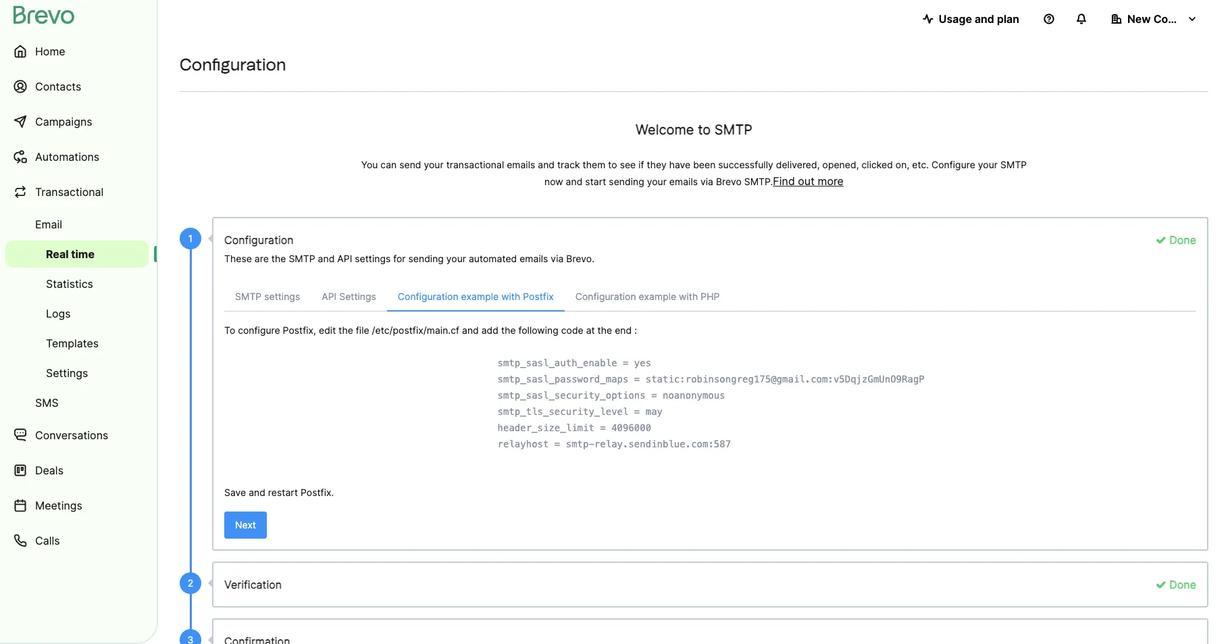 Task type: describe. For each thing, give the bounding box(es) containing it.
= up may
[[652, 390, 657, 401]]

following
[[519, 324, 559, 336]]

contacts link
[[5, 70, 149, 103]]

1 vertical spatial emails
[[670, 176, 698, 187]]

time
[[71, 247, 95, 261]]

the right at at the left bottom of page
[[598, 324, 612, 336]]

configuration example with postfix
[[398, 291, 554, 302]]

out
[[798, 174, 815, 188]]

sending inside you can send your transactional emails and track them to see if they have been successfully delivered, opened, clicked on, etc. configure your smtp now and start sending your emails via brevo smtp.
[[609, 176, 645, 187]]

smtp right are
[[289, 253, 315, 264]]

usage
[[939, 12, 972, 26]]

smtp inside tab list
[[235, 291, 262, 302]]

successfully
[[719, 159, 774, 170]]

calls
[[35, 534, 60, 547]]

statistics
[[46, 277, 93, 291]]

save
[[224, 487, 246, 498]]

brevo
[[716, 176, 742, 187]]

templates link
[[5, 330, 149, 357]]

start
[[585, 176, 606, 187]]

0 vertical spatial to
[[698, 122, 711, 138]]

new
[[1128, 12, 1151, 26]]

company
[[1154, 12, 1204, 26]]

tab panel containing smtp settings
[[224, 283, 1197, 501]]

next button
[[224, 512, 267, 539]]

2
[[188, 577, 193, 589]]

your right configure at right
[[978, 159, 998, 170]]

postfix.
[[301, 487, 334, 498]]

real time link
[[5, 241, 149, 268]]

:
[[635, 324, 637, 336]]

smtp_sasl_security_options
[[498, 390, 646, 401]]

to inside you can send your transactional emails and track them to see if they have been successfully delivered, opened, clicked on, etc. configure your smtp now and start sending your emails via brevo smtp.
[[608, 159, 617, 170]]

automations link
[[5, 141, 149, 173]]

logs
[[46, 307, 71, 320]]

deals
[[35, 464, 64, 477]]

your right 'send'
[[424, 159, 444, 170]]

done for configuration
[[1167, 233, 1197, 247]]

:v5dqjzgmuno9ragp smtp_sasl_security_options = noanonymous smtp_tls_security_level = may header_size_limit = 4096000 relayhost = smtp-relay.sendinblue.com:587
[[224, 374, 925, 466]]

1 vertical spatial settings
[[46, 366, 88, 380]]

1 vertical spatial via
[[551, 253, 564, 264]]

your down 'they'
[[647, 176, 667, 187]]

noanonymous
[[663, 390, 726, 401]]

smtp settings
[[235, 291, 300, 302]]

welcome
[[636, 122, 694, 138]]

via inside you can send your transactional emails and track them to see if they have been successfully delivered, opened, clicked on, etc. configure your smtp now and start sending your emails via brevo smtp.
[[701, 176, 714, 187]]

automated
[[469, 253, 517, 264]]

to
[[224, 324, 235, 336]]

= down header_size_limit
[[555, 439, 560, 449]]

= left 4096000
[[600, 422, 606, 433]]

them
[[583, 159, 606, 170]]

your left automated on the left of the page
[[447, 253, 466, 264]]

save and restart postfix.
[[224, 487, 334, 498]]

contacts
[[35, 80, 81, 93]]

find out more button
[[773, 174, 844, 188]]

email link
[[5, 211, 149, 238]]

campaigns
[[35, 115, 92, 128]]

1 horizontal spatial api
[[337, 253, 352, 264]]

configuration example with php link
[[565, 283, 731, 311]]

2 vertical spatial emails
[[520, 253, 548, 264]]

smtp_sasl_auth_enable = yes smtp_sasl_password_maps = static: robinsongreg175@gmail.com
[[224, 358, 828, 385]]

and up "now"
[[538, 159, 555, 170]]

conversations link
[[5, 419, 149, 451]]

file
[[356, 324, 369, 336]]

you can send your transactional emails and track them to see if they have been successfully delivered, opened, clicked on, etc. configure your smtp now and start sending your emails via brevo smtp.
[[361, 159, 1027, 187]]

tab list containing smtp settings
[[224, 283, 1197, 312]]

api inside tab list
[[322, 291, 337, 302]]

you
[[361, 159, 378, 170]]

automations
[[35, 150, 99, 164]]

new company button
[[1101, 5, 1209, 32]]

relay.sendinblue.com:587
[[595, 439, 731, 449]]

etc.
[[912, 159, 929, 170]]

example for php
[[639, 291, 677, 302]]

code
[[561, 324, 584, 336]]

real
[[46, 247, 69, 261]]

transactional
[[35, 185, 104, 199]]

:v5dqjzgmuno9ragp
[[828, 374, 925, 385]]

templates
[[46, 337, 99, 350]]

welcome to smtp
[[636, 122, 753, 138]]

the left file
[[339, 324, 353, 336]]

1
[[188, 232, 193, 244]]

at
[[586, 324, 595, 336]]

home
[[35, 45, 65, 58]]

the right add
[[501, 324, 516, 336]]

these
[[224, 253, 252, 264]]

with for php
[[679, 291, 698, 302]]

email
[[35, 218, 62, 231]]

brevo.
[[567, 253, 595, 264]]

can
[[381, 159, 397, 170]]

opened,
[[823, 159, 859, 170]]

configure
[[932, 159, 976, 170]]

real time
[[46, 247, 95, 261]]



Task type: vqa. For each thing, say whether or not it's contained in the screenshot.
'CARET DOWN' Icon within the 2 selected events DROPDOWN BUTTON
no



Task type: locate. For each thing, give the bounding box(es) containing it.
api up api settings
[[337, 253, 352, 264]]

1 vertical spatial to
[[608, 159, 617, 170]]

logs link
[[5, 300, 149, 327]]

2 with from the left
[[679, 291, 698, 302]]

1 horizontal spatial to
[[698, 122, 711, 138]]

0 vertical spatial api
[[337, 253, 352, 264]]

0 vertical spatial emails
[[507, 159, 535, 170]]

robinsongreg175@gmail.com
[[686, 374, 828, 385]]

add
[[482, 324, 499, 336]]

1 horizontal spatial settings
[[355, 253, 391, 264]]

conversations
[[35, 428, 108, 442]]

sending down see
[[609, 176, 645, 187]]

to configure postfix, edit the file /etc/postfix/main.cf and add the following code at the end :
[[224, 324, 637, 336]]

may
[[646, 406, 663, 417]]

with
[[502, 291, 521, 302], [679, 291, 698, 302]]

these are the smtp and api settings for sending your automated emails via brevo.
[[224, 253, 595, 264]]

1 vertical spatial api
[[322, 291, 337, 302]]

campaigns link
[[5, 105, 149, 138]]

with left postfix
[[502, 291, 521, 302]]

see
[[620, 159, 636, 170]]

1 tab panel from the top
[[224, 283, 1197, 501]]

1 horizontal spatial example
[[639, 291, 677, 302]]

configuration
[[180, 55, 286, 74], [224, 233, 294, 247], [398, 291, 459, 302], [576, 291, 636, 302]]

usage and plan
[[939, 12, 1020, 26]]

configure
[[238, 324, 280, 336]]

smtp settings link
[[224, 283, 311, 311]]

edit
[[319, 324, 336, 336]]

1 example from the left
[[461, 291, 499, 302]]

2 done from the top
[[1167, 578, 1197, 591]]

0 vertical spatial settings
[[339, 291, 376, 302]]

they
[[647, 159, 667, 170]]

on,
[[896, 159, 910, 170]]

done
[[1167, 233, 1197, 247], [1167, 578, 1197, 591]]

= left "yes"
[[623, 358, 629, 368]]

example for postfix
[[461, 291, 499, 302]]

send
[[400, 159, 421, 170]]

example
[[461, 291, 499, 302], [639, 291, 677, 302]]

emails up postfix
[[520, 253, 548, 264]]

emails right transactional
[[507, 159, 535, 170]]

now
[[545, 176, 563, 187]]

0 horizontal spatial settings
[[46, 366, 88, 380]]

clicked
[[862, 159, 893, 170]]

and
[[975, 12, 995, 26], [538, 159, 555, 170], [566, 176, 583, 187], [318, 253, 335, 264], [462, 324, 479, 336], [249, 487, 266, 498]]

0 vertical spatial via
[[701, 176, 714, 187]]

and right save
[[249, 487, 266, 498]]

transactional link
[[5, 176, 149, 208]]

smtp inside you can send your transactional emails and track them to see if they have been successfully delivered, opened, clicked on, etc. configure your smtp now and start sending your emails via brevo smtp.
[[1001, 159, 1027, 170]]

0 horizontal spatial example
[[461, 291, 499, 302]]

the right are
[[272, 253, 286, 264]]

= down "yes"
[[634, 374, 640, 385]]

via left brevo. on the top left of page
[[551, 253, 564, 264]]

php
[[701, 291, 720, 302]]

1 horizontal spatial settings
[[339, 291, 376, 302]]

1 horizontal spatial with
[[679, 291, 698, 302]]

sms
[[35, 396, 59, 410]]

settings
[[339, 291, 376, 302], [46, 366, 88, 380]]

smtp_tls_security_level
[[498, 406, 629, 417]]

example up add
[[461, 291, 499, 302]]

meetings
[[35, 499, 82, 512]]

end
[[615, 324, 632, 336]]

api settings link
[[311, 283, 387, 311]]

to left see
[[608, 159, 617, 170]]

verification
[[224, 578, 282, 591]]

check image
[[1156, 235, 1167, 245], [1156, 579, 1167, 590]]

configuration example with php
[[576, 291, 720, 302]]

delivered,
[[776, 159, 820, 170]]

settings up file
[[339, 291, 376, 302]]

settings left for
[[355, 253, 391, 264]]

0 horizontal spatial sending
[[409, 253, 444, 264]]

0 vertical spatial check image
[[1156, 235, 1167, 245]]

plan
[[997, 12, 1020, 26]]

sending
[[609, 176, 645, 187], [409, 253, 444, 264]]

settings link
[[5, 360, 149, 387]]

api settings
[[322, 291, 376, 302]]

tab panel
[[224, 283, 1197, 501], [224, 322, 1197, 501]]

1 check image from the top
[[1156, 235, 1167, 245]]

next
[[235, 519, 256, 531]]

to up been
[[698, 122, 711, 138]]

find
[[773, 174, 795, 188]]

and down track
[[566, 176, 583, 187]]

settings
[[355, 253, 391, 264], [264, 291, 300, 302]]

usage and plan button
[[912, 5, 1031, 32]]

smtp up configure
[[235, 291, 262, 302]]

track
[[558, 159, 580, 170]]

smtp_sasl_auth_enable
[[498, 358, 617, 368]]

smtp_sasl_password_maps
[[498, 374, 629, 385]]

home link
[[5, 35, 149, 68]]

0 horizontal spatial api
[[322, 291, 337, 302]]

check image for configuration
[[1156, 235, 1167, 245]]

1 vertical spatial settings
[[264, 291, 300, 302]]

smtp
[[715, 122, 753, 138], [1001, 159, 1027, 170], [289, 253, 315, 264], [235, 291, 262, 302]]

meetings link
[[5, 489, 149, 522]]

transactional
[[446, 159, 504, 170]]

example left php
[[639, 291, 677, 302]]

emails down have
[[670, 176, 698, 187]]

0 horizontal spatial via
[[551, 253, 564, 264]]

0 vertical spatial sending
[[609, 176, 645, 187]]

if
[[639, 159, 644, 170]]

1 vertical spatial sending
[[409, 253, 444, 264]]

calls link
[[5, 524, 149, 557]]

statistics link
[[5, 270, 149, 297]]

been
[[693, 159, 716, 170]]

relayhost
[[498, 439, 549, 449]]

smtp.
[[745, 176, 773, 187]]

2 example from the left
[[639, 291, 677, 302]]

0 horizontal spatial settings
[[264, 291, 300, 302]]

with for postfix
[[502, 291, 521, 302]]

1 vertical spatial done
[[1167, 578, 1197, 591]]

and inside button
[[975, 12, 995, 26]]

/etc/postfix/main.cf
[[372, 324, 460, 336]]

=
[[623, 358, 629, 368], [634, 374, 640, 385], [652, 390, 657, 401], [634, 406, 640, 417], [600, 422, 606, 433], [555, 439, 560, 449]]

2 tab panel from the top
[[224, 322, 1197, 501]]

postfix
[[523, 291, 554, 302]]

restart
[[268, 487, 298, 498]]

0 vertical spatial done
[[1167, 233, 1197, 247]]

header_size_limit
[[498, 422, 595, 433]]

new company
[[1128, 12, 1204, 26]]

configuration example with postfix link
[[387, 283, 565, 312]]

smtp right configure at right
[[1001, 159, 1027, 170]]

1 with from the left
[[502, 291, 521, 302]]

check image for verification
[[1156, 579, 1167, 590]]

and left add
[[462, 324, 479, 336]]

0 horizontal spatial to
[[608, 159, 617, 170]]

1 horizontal spatial via
[[701, 176, 714, 187]]

1 done from the top
[[1167, 233, 1197, 247]]

with left php
[[679, 291, 698, 302]]

smtp up successfully
[[715, 122, 753, 138]]

2 check image from the top
[[1156, 579, 1167, 590]]

tab panel containing to configure postfix, edit the file /etc/postfix/main.cf and add the following code at the end :
[[224, 322, 1197, 501]]

1 vertical spatial check image
[[1156, 579, 1167, 590]]

static:
[[646, 374, 686, 385]]

sms link
[[5, 389, 149, 416]]

tab list
[[224, 283, 1197, 312]]

0 vertical spatial settings
[[355, 253, 391, 264]]

postfix,
[[283, 324, 316, 336]]

done for verification
[[1167, 578, 1197, 591]]

the
[[272, 253, 286, 264], [339, 324, 353, 336], [501, 324, 516, 336], [598, 324, 612, 336]]

0 horizontal spatial with
[[502, 291, 521, 302]]

api up edit at the left
[[322, 291, 337, 302]]

1 horizontal spatial sending
[[609, 176, 645, 187]]

and up api settings
[[318, 253, 335, 264]]

= left may
[[634, 406, 640, 417]]

emails
[[507, 159, 535, 170], [670, 176, 698, 187], [520, 253, 548, 264]]

4096000
[[612, 422, 652, 433]]

settings down templates
[[46, 366, 88, 380]]

settings inside tab list
[[339, 291, 376, 302]]

and left plan
[[975, 12, 995, 26]]

for
[[393, 253, 406, 264]]

settings up "postfix,"
[[264, 291, 300, 302]]

sending right for
[[409, 253, 444, 264]]

via down been
[[701, 176, 714, 187]]



